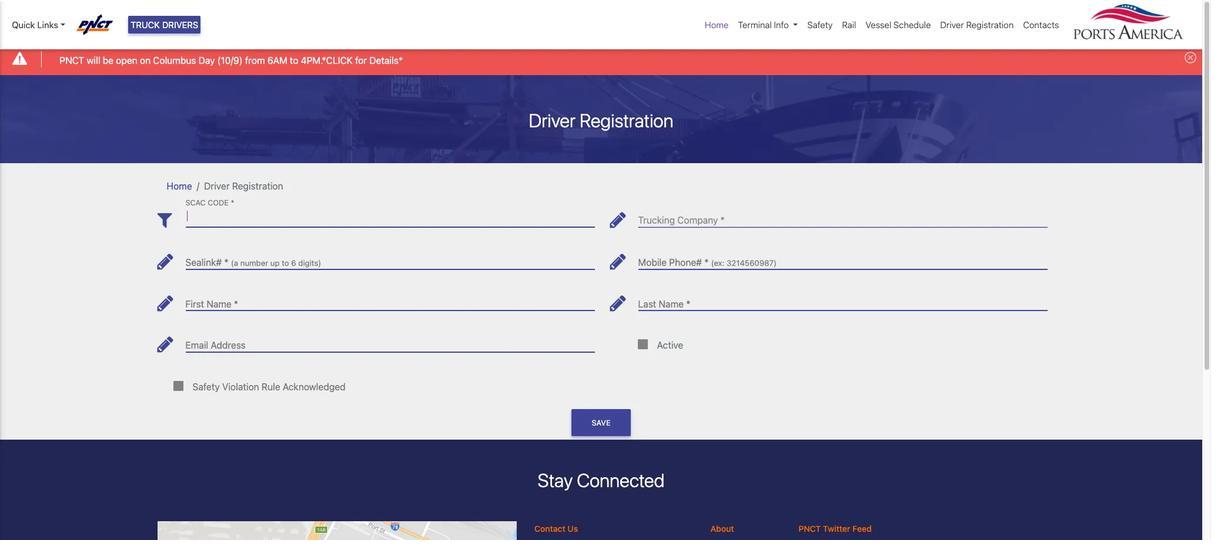 Task type: vqa. For each thing, say whether or not it's contained in the screenshot.
bottommost Seals
no



Task type: describe. For each thing, give the bounding box(es) containing it.
company
[[677, 215, 718, 226]]

1 vertical spatial home link
[[167, 181, 192, 191]]

contacts
[[1023, 19, 1059, 30]]

save
[[592, 419, 611, 428]]

(a
[[231, 259, 238, 268]]

on
[[140, 55, 151, 66]]

(ex:
[[711, 259, 725, 268]]

contact us
[[535, 524, 578, 534]]

truck
[[131, 19, 160, 30]]

email address
[[185, 341, 246, 351]]

safety for safety
[[807, 19, 833, 30]]

(10/9)
[[217, 55, 243, 66]]

info
[[774, 19, 789, 30]]

twitter
[[823, 524, 850, 534]]

safety for safety violation rule acknowledged
[[193, 382, 220, 393]]

will
[[87, 55, 100, 66]]

rail
[[842, 19, 856, 30]]

pnct will be open on columbus day (10/9) from 6am to 4pm.*click for details*
[[59, 55, 403, 66]]

quick links link
[[12, 18, 65, 31]]

quick links
[[12, 19, 58, 30]]

vessel schedule
[[866, 19, 931, 30]]

6am
[[267, 55, 287, 66]]

columbus
[[153, 55, 196, 66]]

0 vertical spatial home link
[[700, 13, 733, 36]]

1 horizontal spatial home
[[705, 19, 729, 30]]

safety violation rule acknowledged
[[193, 382, 345, 393]]

2 horizontal spatial registration
[[966, 19, 1014, 30]]

* for mobile phone# * (ex: 3214560987)
[[704, 257, 709, 268]]

* for trucking company *
[[720, 215, 725, 226]]

sealink#
[[185, 257, 222, 268]]

1 vertical spatial driver registration
[[529, 109, 673, 131]]

digits)
[[298, 259, 321, 268]]

sealink# * (a number up to 6 digits)
[[185, 257, 321, 268]]

open
[[116, 55, 137, 66]]

driver registration link
[[936, 13, 1018, 36]]

feed
[[852, 524, 872, 534]]

to inside sealink# * (a number up to 6 digits)
[[282, 259, 289, 268]]

Last Name * text field
[[638, 290, 1047, 311]]

first name *
[[185, 299, 238, 310]]

name for last
[[659, 299, 684, 310]]

for
[[355, 55, 367, 66]]

last
[[638, 299, 656, 310]]

contact
[[535, 524, 565, 534]]

acknowledged
[[283, 382, 345, 393]]

to inside the pnct will be open on columbus day (10/9) from 6am to 4pm.*click for details* link
[[290, 55, 298, 66]]

rail link
[[837, 13, 861, 36]]

safety link
[[803, 13, 837, 36]]

name for first
[[207, 299, 232, 310]]

violation
[[222, 382, 259, 393]]



Task type: locate. For each thing, give the bounding box(es) containing it.
* right last
[[686, 299, 690, 310]]

pnct will be open on columbus day (10/9) from 6am to 4pm.*click for details* link
[[59, 53, 403, 67]]

1 horizontal spatial driver
[[529, 109, 576, 131]]

save button
[[572, 410, 631, 437]]

pnct left will at the left
[[59, 55, 84, 66]]

name right 'first'
[[207, 299, 232, 310]]

scac code *
[[185, 199, 234, 208]]

home left terminal
[[705, 19, 729, 30]]

last name *
[[638, 299, 690, 310]]

0 horizontal spatial to
[[282, 259, 289, 268]]

first
[[185, 299, 204, 310]]

0 horizontal spatial registration
[[232, 181, 283, 191]]

links
[[37, 19, 58, 30]]

First Name * text field
[[185, 290, 595, 311]]

4pm.*click
[[301, 55, 353, 66]]

pnct
[[59, 55, 84, 66], [799, 524, 821, 534]]

schedule
[[894, 19, 931, 30]]

address
[[211, 341, 246, 351]]

0 vertical spatial driver registration
[[940, 19, 1014, 30]]

rule
[[262, 382, 280, 393]]

0 vertical spatial to
[[290, 55, 298, 66]]

vessel
[[866, 19, 891, 30]]

day
[[199, 55, 215, 66]]

1 horizontal spatial name
[[659, 299, 684, 310]]

name right last
[[659, 299, 684, 310]]

truck drivers link
[[128, 16, 201, 34]]

* right company
[[720, 215, 725, 226]]

*
[[231, 199, 234, 208], [720, 215, 725, 226], [224, 257, 229, 268], [704, 257, 709, 268], [234, 299, 238, 310], [686, 299, 690, 310]]

to right "6am"
[[290, 55, 298, 66]]

safety
[[807, 19, 833, 30], [193, 382, 220, 393]]

be
[[103, 55, 114, 66]]

1 horizontal spatial safety
[[807, 19, 833, 30]]

1 name from the left
[[207, 299, 232, 310]]

terminal info
[[738, 19, 789, 30]]

1 vertical spatial pnct
[[799, 524, 821, 534]]

* for first name *
[[234, 299, 238, 310]]

0 horizontal spatial driver registration
[[204, 181, 283, 191]]

0 vertical spatial safety
[[807, 19, 833, 30]]

phone#
[[669, 257, 702, 268]]

terminal info link
[[733, 13, 803, 36]]

home link left terminal
[[700, 13, 733, 36]]

0 horizontal spatial safety
[[193, 382, 220, 393]]

up
[[270, 259, 280, 268]]

1 horizontal spatial pnct
[[799, 524, 821, 534]]

code
[[208, 199, 229, 208]]

1 horizontal spatial registration
[[580, 109, 673, 131]]

safety left violation
[[193, 382, 220, 393]]

driver registration
[[940, 19, 1014, 30], [529, 109, 673, 131], [204, 181, 283, 191]]

* right code
[[231, 199, 234, 208]]

scac
[[185, 199, 206, 208]]

1 vertical spatial home
[[167, 181, 192, 191]]

driver
[[940, 19, 964, 30], [529, 109, 576, 131], [204, 181, 230, 191]]

1 vertical spatial registration
[[580, 109, 673, 131]]

pnct left twitter
[[799, 524, 821, 534]]

2 vertical spatial driver
[[204, 181, 230, 191]]

None text field
[[185, 248, 595, 270], [638, 248, 1047, 270], [185, 248, 595, 270], [638, 248, 1047, 270]]

vessel schedule link
[[861, 13, 936, 36]]

Trucking Company * text field
[[638, 206, 1047, 228]]

drivers
[[162, 19, 198, 30]]

about
[[711, 524, 734, 534]]

email
[[185, 341, 208, 351]]

terminal
[[738, 19, 772, 30]]

pnct inside alert
[[59, 55, 84, 66]]

2 name from the left
[[659, 299, 684, 310]]

pnct twitter feed
[[799, 524, 872, 534]]

2 horizontal spatial driver registration
[[940, 19, 1014, 30]]

trucking
[[638, 215, 675, 226]]

0 horizontal spatial pnct
[[59, 55, 84, 66]]

pnct for pnct will be open on columbus day (10/9) from 6am to 4pm.*click for details*
[[59, 55, 84, 66]]

0 horizontal spatial name
[[207, 299, 232, 310]]

0 vertical spatial home
[[705, 19, 729, 30]]

1 vertical spatial safety
[[193, 382, 220, 393]]

number
[[240, 259, 268, 268]]

pnct will be open on columbus day (10/9) from 6am to 4pm.*click for details* alert
[[0, 43, 1202, 75]]

contacts link
[[1018, 13, 1064, 36]]

1 vertical spatial driver
[[529, 109, 576, 131]]

home up scac
[[167, 181, 192, 191]]

0 vertical spatial registration
[[966, 19, 1014, 30]]

to left 6
[[282, 259, 289, 268]]

from
[[245, 55, 265, 66]]

0 vertical spatial driver
[[940, 19, 964, 30]]

1 horizontal spatial home link
[[700, 13, 733, 36]]

us
[[568, 524, 578, 534]]

mobile phone# * (ex: 3214560987)
[[638, 257, 777, 268]]

SCAC CODE * search field
[[185, 206, 595, 228]]

2 vertical spatial registration
[[232, 181, 283, 191]]

connected
[[577, 470, 665, 492]]

* for last name *
[[686, 299, 690, 310]]

registration
[[966, 19, 1014, 30], [580, 109, 673, 131], [232, 181, 283, 191]]

0 vertical spatial pnct
[[59, 55, 84, 66]]

3214560987)
[[727, 259, 777, 268]]

* for scac code *
[[231, 199, 234, 208]]

name
[[207, 299, 232, 310], [659, 299, 684, 310]]

quick
[[12, 19, 35, 30]]

0 horizontal spatial driver
[[204, 181, 230, 191]]

home link up scac
[[167, 181, 192, 191]]

to
[[290, 55, 298, 66], [282, 259, 289, 268]]

0 horizontal spatial home
[[167, 181, 192, 191]]

active
[[657, 341, 683, 351]]

2 vertical spatial driver registration
[[204, 181, 283, 191]]

home
[[705, 19, 729, 30], [167, 181, 192, 191]]

safety left rail on the top of the page
[[807, 19, 833, 30]]

* left (a
[[224, 257, 229, 268]]

6
[[291, 259, 296, 268]]

* down (a
[[234, 299, 238, 310]]

2 horizontal spatial driver
[[940, 19, 964, 30]]

stay
[[538, 470, 573, 492]]

details*
[[369, 55, 403, 66]]

1 horizontal spatial driver registration
[[529, 109, 673, 131]]

* left (ex:
[[704, 257, 709, 268]]

0 horizontal spatial home link
[[167, 181, 192, 191]]

mobile
[[638, 257, 667, 268]]

1 vertical spatial to
[[282, 259, 289, 268]]

truck drivers
[[131, 19, 198, 30]]

stay connected
[[538, 470, 665, 492]]

home link
[[700, 13, 733, 36], [167, 181, 192, 191]]

1 horizontal spatial to
[[290, 55, 298, 66]]

Email Address text field
[[185, 331, 595, 353]]

pnct for pnct twitter feed
[[799, 524, 821, 534]]

close image
[[1185, 52, 1196, 64]]

trucking company *
[[638, 215, 725, 226]]



